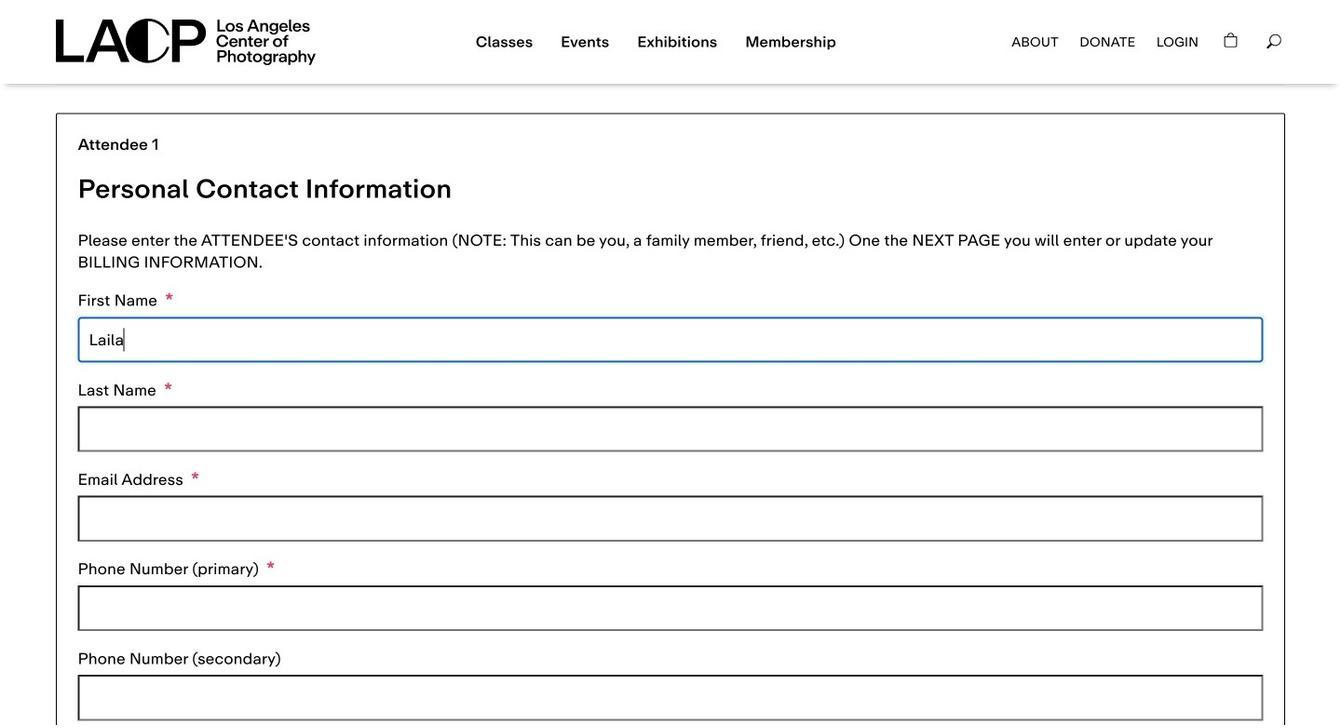 Task type: locate. For each thing, give the bounding box(es) containing it.
seach this site image
[[1267, 34, 1282, 48]]

None text field
[[78, 407, 1264, 453], [78, 496, 1264, 542], [78, 586, 1264, 632], [78, 676, 1264, 721], [78, 407, 1264, 453], [78, 496, 1264, 542], [78, 586, 1264, 632], [78, 676, 1264, 721]]

None text field
[[78, 317, 1264, 363]]

view shopping cart image
[[1224, 33, 1239, 47]]



Task type: describe. For each thing, give the bounding box(es) containing it.
lacp - los angeles center of photography image
[[56, 19, 321, 65]]



Task type: vqa. For each thing, say whether or not it's contained in the screenshot.
SEACH THIS SITE image
yes



